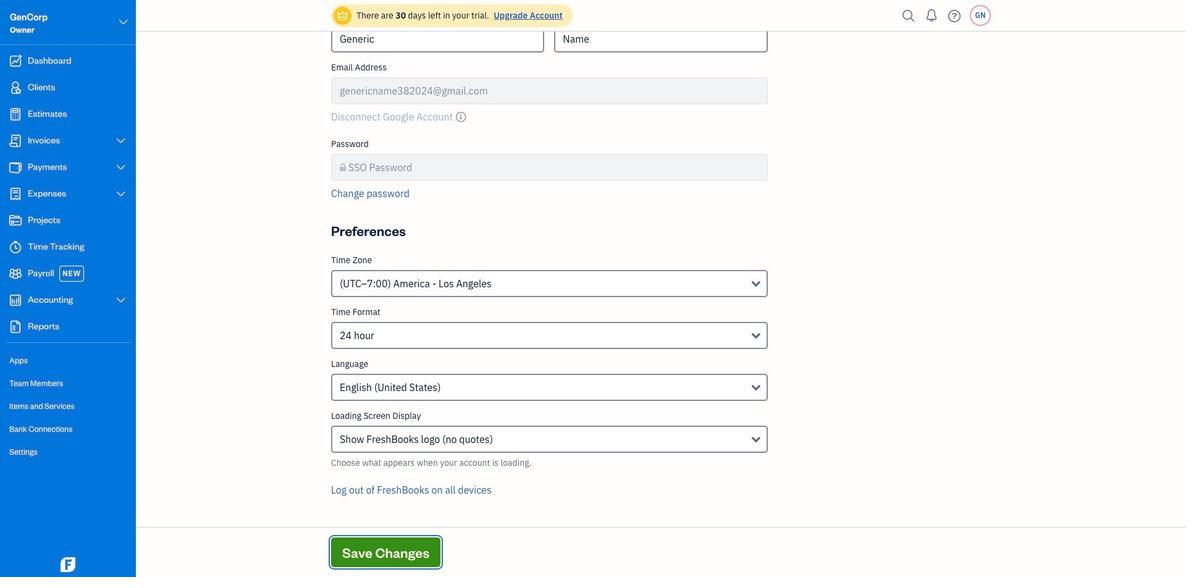 Task type: locate. For each thing, give the bounding box(es) containing it.
chevron large down image
[[115, 189, 127, 199], [115, 295, 127, 305]]

notifications image
[[922, 3, 942, 28]]

Time Format field
[[331, 322, 768, 349]]

report image
[[8, 321, 23, 333]]

expense image
[[8, 188, 23, 200]]

0 vertical spatial chevron large down image
[[115, 189, 127, 199]]

client image
[[8, 82, 23, 94]]

go to help image
[[945, 6, 965, 25]]

chevron large down image for invoice image
[[115, 136, 127, 146]]

preferences element
[[326, 255, 773, 512]]

chevron large down image
[[118, 15, 129, 30], [115, 136, 127, 146], [115, 163, 127, 172]]

None email field
[[331, 77, 768, 104]]

main element
[[0, 0, 167, 577]]

payment image
[[8, 161, 23, 174]]

timer image
[[8, 241, 23, 253]]

account profile element
[[326, 0, 773, 211]]

1 vertical spatial chevron large down image
[[115, 136, 127, 146]]

1 vertical spatial chevron large down image
[[115, 295, 127, 305]]

crown image
[[336, 9, 349, 22]]

2 vertical spatial chevron large down image
[[115, 163, 127, 172]]

none email field inside account profile element
[[331, 77, 768, 104]]

Language field
[[331, 374, 768, 401]]

1 chevron large down image from the top
[[115, 189, 127, 199]]

project image
[[8, 214, 23, 227]]

invoice image
[[8, 135, 23, 147]]

2 chevron large down image from the top
[[115, 295, 127, 305]]



Task type: vqa. For each thing, say whether or not it's contained in the screenshot.
Payment
no



Task type: describe. For each thing, give the bounding box(es) containing it.
Time Zone field
[[331, 270, 768, 297]]

dashboard image
[[8, 55, 23, 67]]

Loading Screen Display field
[[331, 426, 768, 453]]

estimate image
[[8, 108, 23, 121]]

chevron large down image for payment image
[[115, 163, 127, 172]]

chevron large down image for chart icon
[[115, 295, 127, 305]]

freshbooks image
[[58, 558, 78, 572]]

lock image
[[340, 160, 346, 175]]

search image
[[899, 6, 919, 25]]

info image
[[456, 109, 467, 124]]

chevron large down image for expense image
[[115, 189, 127, 199]]

chart image
[[8, 294, 23, 307]]

team image
[[8, 268, 23, 280]]

First Name text field
[[331, 25, 545, 53]]

Last Name text field
[[555, 25, 768, 53]]

0 vertical spatial chevron large down image
[[118, 15, 129, 30]]



